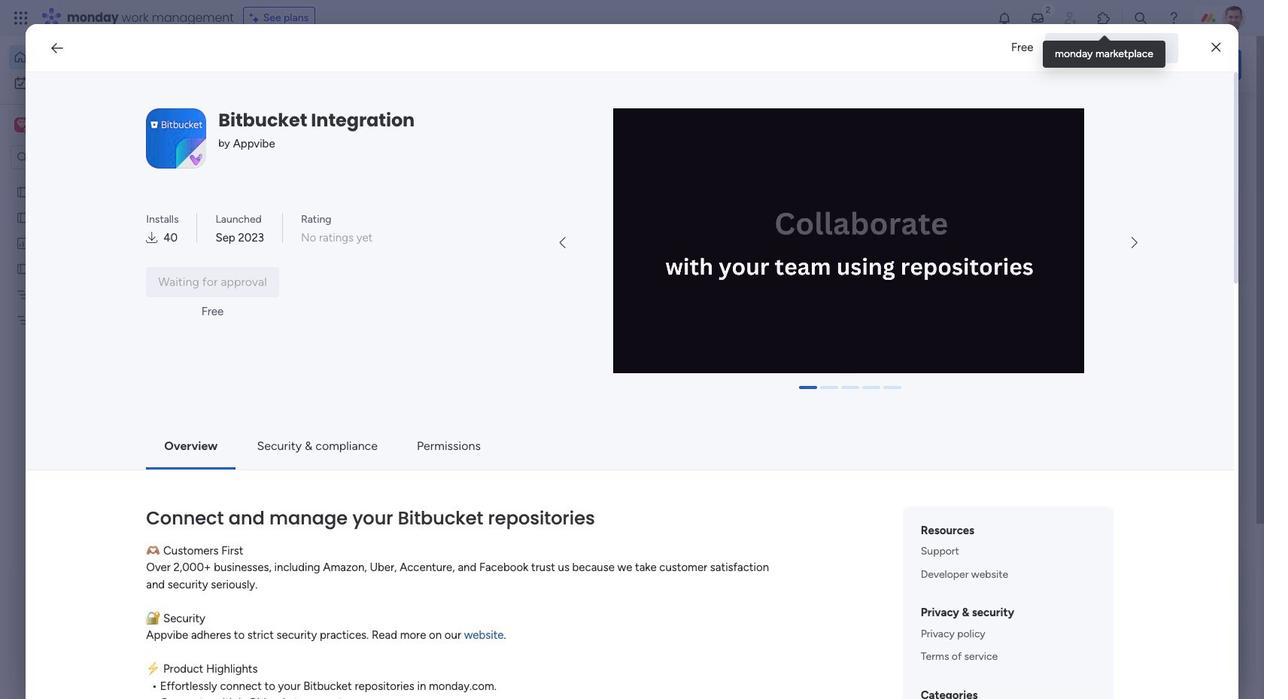 Task type: describe. For each thing, give the bounding box(es) containing it.
close update feed (inbox) image
[[233, 567, 251, 585]]

quick search results list box
[[233, 141, 980, 524]]

2 workspace image from the left
[[17, 117, 27, 133]]

app logo image
[[146, 108, 206, 169]]

help image
[[1166, 11, 1181, 26]]

0 vertical spatial public board image
[[16, 210, 30, 224]]

update feed image
[[1030, 11, 1045, 26]]

0 vertical spatial option
[[9, 45, 183, 69]]

templates image image
[[1029, 303, 1228, 407]]

1 vertical spatial option
[[9, 71, 183, 95]]

notifications image
[[997, 11, 1012, 26]]

v2 user feedback image
[[1028, 56, 1039, 73]]

component image
[[251, 298, 265, 312]]

2 vertical spatial terry turtle image
[[268, 673, 298, 699]]

marketplace arrow right image
[[1132, 237, 1138, 249]]

2 add to favorites image from the left
[[938, 275, 953, 290]]

close recently visited image
[[233, 123, 251, 141]]

see plans image
[[250, 10, 263, 26]]



Task type: vqa. For each thing, say whether or not it's contained in the screenshot.
Remove from favorites ICON
no



Task type: locate. For each thing, give the bounding box(es) containing it.
list box
[[0, 176, 192, 535]]

Search in workspace field
[[32, 149, 126, 166]]

1 add to favorites image from the left
[[692, 275, 707, 290]]

dapulse x slim image
[[1212, 39, 1221, 57]]

1 vertical spatial public board image
[[251, 275, 268, 291]]

1 horizontal spatial public board image
[[251, 275, 268, 291]]

terry turtle image
[[1222, 6, 1246, 30], [268, 619, 298, 649], [268, 673, 298, 699]]

monday marketplace image
[[1096, 11, 1111, 26]]

public board image
[[16, 184, 30, 199], [16, 261, 30, 275], [743, 275, 760, 291], [251, 459, 268, 476]]

public dashboard image
[[16, 236, 30, 250]]

workspace selection element
[[14, 116, 126, 135]]

add to favorites image
[[446, 459, 461, 474]]

2 image
[[1041, 1, 1055, 18]]

v2 download image
[[146, 229, 157, 246]]

0 horizontal spatial add to favorites image
[[692, 275, 707, 290]]

1 workspace image from the left
[[14, 117, 29, 133]]

public board image inside quick search results list box
[[251, 275, 268, 291]]

2 element
[[384, 567, 402, 585]]

1 vertical spatial terry turtle image
[[268, 619, 298, 649]]

public board image up public dashboard icon
[[16, 210, 30, 224]]

select product image
[[14, 11, 29, 26]]

public board image
[[16, 210, 30, 224], [251, 275, 268, 291]]

dapulse x slim image
[[1219, 109, 1237, 127]]

v2 bolt switch image
[[1145, 56, 1154, 73]]

2 vertical spatial option
[[0, 178, 192, 181]]

add to favorites image
[[692, 275, 707, 290], [938, 275, 953, 290]]

1 horizontal spatial add to favorites image
[[938, 275, 953, 290]]

0 vertical spatial terry turtle image
[[1222, 6, 1246, 30]]

0 horizontal spatial public board image
[[16, 210, 30, 224]]

workspace image
[[14, 117, 29, 133], [17, 117, 27, 133]]

public board image up component image
[[251, 275, 268, 291]]

search everything image
[[1133, 11, 1148, 26]]

option
[[9, 45, 183, 69], [9, 71, 183, 95], [0, 178, 192, 181]]

marketplace arrow left image
[[560, 237, 565, 249]]



